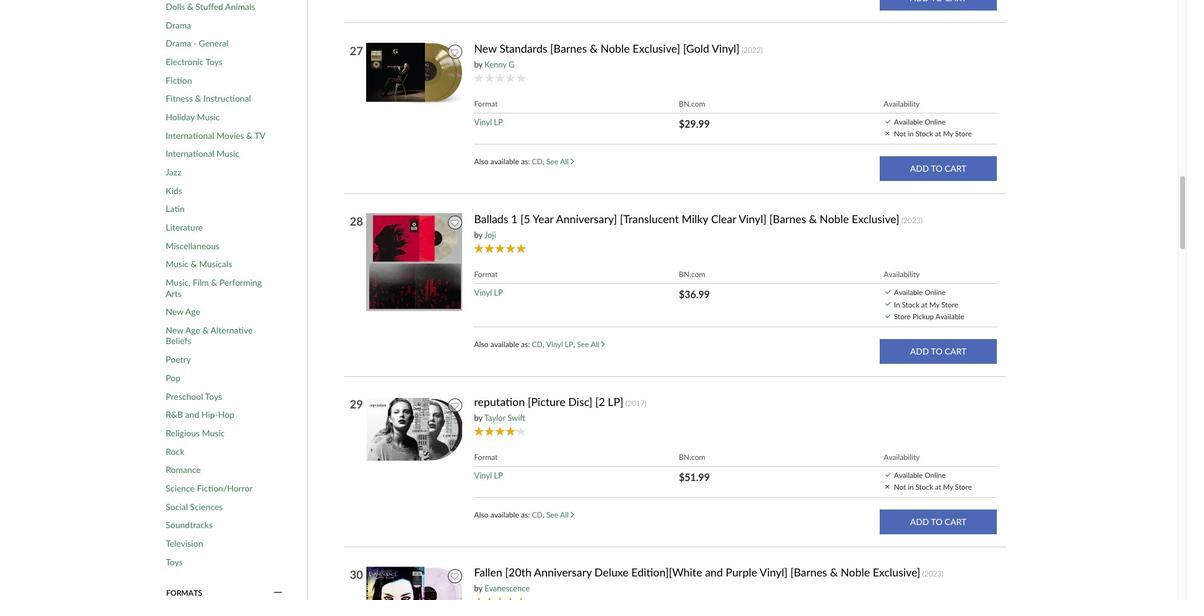 Task type: locate. For each thing, give the bounding box(es) containing it.
lp for [picture
[[494, 471, 503, 480]]

2 vertical spatial available online
[[895, 471, 946, 479]]

by left taylor
[[474, 413, 483, 423]]

toys inside "link"
[[206, 56, 223, 67]]

vinyl] inside ballads 1 [5 year anniversary] [translucent milky clear vinyl] [barnes & noble exclusive] (2023) by joji
[[739, 212, 767, 226]]

fallen [20th anniversary deluxe edition][white and purple vinyl] [barnes & noble exclusive] (2023) by evanescence
[[474, 565, 944, 593]]

music for holiday music
[[197, 112, 220, 122]]

1 vertical spatial [barnes
[[770, 212, 807, 226]]

lp down joji link
[[494, 288, 503, 298]]

2 not from the top
[[895, 483, 907, 491]]

check image for new standards [barnes & noble exclusive] [gold vinyl]
[[886, 119, 891, 123]]

all up anniversary]
[[560, 157, 569, 166]]

kids link
[[166, 185, 182, 196]]

my store for new standards [barnes & noble exclusive] [gold vinyl]
[[944, 129, 973, 138]]

0 vertical spatial noble
[[601, 41, 630, 55]]

by down fallen
[[474, 583, 483, 593]]

2 vertical spatial also
[[474, 510, 489, 520]]

0 vertical spatial availability
[[884, 99, 920, 108]]

2 vertical spatial check image
[[886, 473, 891, 477]]

romance
[[166, 464, 201, 475]]

right image up [2 on the right bottom
[[602, 341, 605, 348]]

2 vertical spatial noble
[[841, 565, 871, 579]]

also up ballads
[[474, 157, 489, 166]]

kids
[[166, 185, 182, 196]]

availability for new standards [barnes & noble exclusive] [gold vinyl]
[[884, 99, 920, 108]]

1 vertical spatial and
[[705, 565, 723, 579]]

1 format from the top
[[474, 99, 498, 108]]

1 horizontal spatial and
[[705, 565, 723, 579]]

2 vertical spatial stock
[[916, 483, 934, 491]]

see for disc]
[[547, 510, 559, 520]]

availability
[[884, 99, 920, 108], [884, 270, 920, 279], [884, 453, 920, 462]]

vinyl] left (2022)
[[712, 41, 740, 55]]

0 vertical spatial international
[[166, 130, 214, 141]]

1 vertical spatial not in stock at my store
[[895, 483, 973, 491]]

cd for standards
[[532, 157, 543, 166]]

$51.99 link
[[679, 471, 710, 483]]

3 bn.com from the top
[[679, 453, 706, 462]]

0 vertical spatial at
[[936, 129, 942, 138]]

2 vinyl lp from the top
[[474, 288, 503, 298]]

right image up anniversary
[[571, 512, 575, 519]]

bn.com for exclusive]
[[679, 99, 706, 108]]

27
[[350, 44, 363, 57]]

2 vertical spatial vinyl lp
[[474, 471, 503, 480]]

age up the beliefs
[[185, 325, 200, 335]]

and left hip-
[[185, 409, 199, 420]]

close modal image for new standards [barnes & noble exclusive] [gold vinyl]
[[886, 131, 890, 135]]

1 vertical spatial see all link
[[577, 340, 605, 349]]

available for reputation
[[491, 510, 519, 520]]

3 also from the top
[[474, 510, 489, 520]]

all up [2 on the right bottom
[[591, 340, 600, 349]]

hip-
[[202, 409, 218, 420]]

1 availability from the top
[[884, 99, 920, 108]]

close modal image for reputation [picture disc] [2 lp]
[[886, 485, 890, 489]]

0 vertical spatial format
[[474, 99, 498, 108]]

0 vertical spatial vinyl lp
[[474, 117, 503, 127]]

close modal image
[[886, 131, 890, 135], [886, 485, 890, 489]]

2 vertical spatial all
[[560, 510, 569, 520]]

0 horizontal spatial and
[[185, 409, 199, 420]]

in
[[909, 129, 914, 138], [909, 483, 914, 491]]

3 vinyl lp from the top
[[474, 471, 503, 480]]

evanescence
[[485, 583, 530, 593]]

online for reputation [picture disc] [2 lp]
[[925, 471, 946, 479]]

3 cd from the top
[[532, 510, 543, 520]]

science fiction/horror
[[166, 483, 253, 493]]

vinyl lp for new
[[474, 117, 503, 127]]

in stock at my store
[[895, 300, 959, 308]]

format down kenny
[[474, 99, 498, 108]]

also up reputation
[[474, 340, 489, 349]]

vinyl] inside the fallen [20th anniversary deluxe edition][white and purple vinyl] [barnes & noble exclusive] (2023) by evanescence
[[760, 565, 788, 579]]

new age link
[[166, 306, 200, 317]]

2 vertical spatial [barnes
[[791, 565, 828, 579]]

2 vertical spatial vinyl]
[[760, 565, 788, 579]]

None submit
[[881, 0, 997, 10], [881, 156, 997, 181], [881, 339, 997, 364], [881, 510, 997, 535], [881, 0, 997, 10], [881, 156, 997, 181], [881, 339, 997, 364], [881, 510, 997, 535]]

see all link for disc]
[[547, 510, 575, 520]]

0 vertical spatial age
[[185, 306, 200, 317]]

bn.com up $36.99 link
[[679, 270, 706, 279]]

0 vertical spatial cd
[[532, 157, 543, 166]]

holiday
[[166, 112, 195, 122]]

drama down dolls
[[166, 20, 191, 30]]

1 vertical spatial vinyl]
[[739, 212, 767, 226]]

see all up disc]
[[577, 340, 602, 349]]

1 vertical spatial also available as: cd ,
[[474, 510, 547, 520]]

1 not from the top
[[895, 129, 907, 138]]

vinyl for reputation
[[474, 471, 492, 480]]

vinyl for ballads
[[474, 288, 492, 298]]

2 drama from the top
[[166, 38, 191, 49]]

new up kenny
[[474, 41, 497, 55]]

science
[[166, 483, 195, 493]]

1 vertical spatial not
[[895, 483, 907, 491]]

0 vertical spatial online
[[925, 117, 946, 126]]

available for new
[[491, 157, 519, 166]]

by inside new standards [barnes & noble exclusive] [gold vinyl] (2022) by kenny g
[[474, 59, 483, 69]]

1 vertical spatial see
[[577, 340, 589, 349]]

0 vertical spatial all
[[560, 157, 569, 166]]

anniversary]
[[556, 212, 617, 226]]

1 vertical spatial online
[[925, 288, 946, 296]]

ballads 1 [5 year anniversary] [translucent milky clear vinyl] [barnes & noble exclusive] image
[[366, 213, 465, 312]]

not in stock at my store for reputation [picture disc] [2 lp]
[[895, 483, 973, 491]]

check image
[[886, 119, 891, 123], [886, 302, 891, 306], [886, 473, 891, 477]]

vinyl lp down kenny
[[474, 117, 503, 127]]

0 vertical spatial [barnes
[[551, 41, 587, 55]]

1 available from the top
[[491, 157, 519, 166]]

2 not in stock at my store from the top
[[895, 483, 973, 491]]

4 by from the top
[[474, 583, 483, 593]]

2 vertical spatial online
[[925, 471, 946, 479]]

vinyl]
[[712, 41, 740, 55], [739, 212, 767, 226], [760, 565, 788, 579]]

format for ballads
[[474, 270, 498, 279]]

alternative
[[211, 325, 253, 335]]

drama link
[[166, 20, 191, 31]]

2 vertical spatial cd
[[532, 510, 543, 520]]

store pickup available
[[895, 312, 965, 321]]

0 vertical spatial bn.com
[[679, 99, 706, 108]]

new inside new age & alternative beliefs
[[166, 325, 184, 335]]

format down joji
[[474, 270, 498, 279]]

, up [picture
[[543, 340, 545, 349]]

,
[[543, 157, 545, 166], [543, 340, 545, 349], [574, 340, 575, 349], [543, 510, 545, 520]]

available
[[895, 117, 923, 126], [895, 288, 923, 296], [936, 312, 965, 321], [895, 471, 923, 479]]

vinyl lp link for standards
[[474, 117, 503, 127]]

2 vertical spatial available
[[491, 510, 519, 520]]

new down arts
[[166, 306, 184, 317]]

1 vertical spatial noble
[[820, 212, 850, 226]]

lp down taylor
[[494, 471, 503, 480]]

2 vertical spatial availability
[[884, 453, 920, 462]]

bn.com up $29.99
[[679, 99, 706, 108]]

vinyl down kenny
[[474, 117, 492, 127]]

1 vertical spatial international
[[166, 148, 214, 159]]

2 close modal image from the top
[[886, 485, 890, 489]]

right image
[[571, 158, 575, 165], [602, 341, 605, 348], [571, 512, 575, 519]]

2 check image from the top
[[886, 314, 891, 318]]

0 vertical spatial not in stock at my store
[[895, 129, 973, 138]]

1 drama from the top
[[166, 20, 191, 30]]

beliefs
[[166, 336, 191, 346]]

all up anniversary
[[560, 510, 569, 520]]

1 vertical spatial right image
[[602, 341, 605, 348]]

0 vertical spatial drama
[[166, 20, 191, 30]]

rock link
[[166, 446, 184, 457]]

2 international from the top
[[166, 148, 214, 159]]

1 as: from the top
[[521, 157, 530, 166]]

0 vertical spatial cd link
[[532, 157, 543, 166]]

check image
[[886, 290, 891, 294], [886, 314, 891, 318]]

2 vertical spatial my store
[[944, 483, 973, 491]]

0 vertical spatial my store
[[944, 129, 973, 138]]

1 available online from the top
[[895, 117, 946, 126]]

0 vertical spatial toys
[[206, 56, 223, 67]]

vinyl lp
[[474, 117, 503, 127], [474, 288, 503, 298], [474, 471, 503, 480]]

1 check image from the top
[[886, 290, 891, 294]]

1 vertical spatial at
[[922, 300, 928, 308]]

see up year
[[547, 157, 559, 166]]

see up anniversary
[[547, 510, 559, 520]]

$36.99
[[679, 288, 710, 300]]

0 vertical spatial right image
[[571, 158, 575, 165]]

stock for new standards [barnes & noble exclusive] [gold vinyl]
[[916, 129, 934, 138]]

2 vertical spatial at
[[936, 483, 942, 491]]

(2023) inside ballads 1 [5 year anniversary] [translucent milky clear vinyl] [barnes & noble exclusive] (2023) by joji
[[902, 216, 923, 225]]

1 vinyl lp from the top
[[474, 117, 503, 127]]

by left kenny
[[474, 59, 483, 69]]

3 availability from the top
[[884, 453, 920, 462]]

see all link up year
[[547, 157, 575, 166]]

2 age from the top
[[185, 325, 200, 335]]

in for new standards [barnes & noble exclusive] [gold vinyl]
[[909, 129, 914, 138]]

2 vertical spatial new
[[166, 325, 184, 335]]

new for [barnes
[[474, 41, 497, 55]]

2 by from the top
[[474, 230, 483, 240]]

3 cd link from the top
[[532, 510, 543, 520]]

international for international music
[[166, 148, 214, 159]]

1 vertical spatial cd link
[[532, 340, 543, 349]]

format for new
[[474, 99, 498, 108]]

2 cd link from the top
[[532, 340, 543, 349]]

vinyl] inside new standards [barnes & noble exclusive] [gold vinyl] (2022) by kenny g
[[712, 41, 740, 55]]

1 cd from the top
[[532, 157, 543, 166]]

also
[[474, 157, 489, 166], [474, 340, 489, 349], [474, 510, 489, 520]]

3 by from the top
[[474, 413, 483, 423]]

(2023)
[[902, 216, 923, 225], [923, 569, 944, 578]]

1 vertical spatial available
[[491, 340, 519, 349]]

2 vertical spatial cd link
[[532, 510, 543, 520]]

2 available online from the top
[[895, 288, 946, 296]]

1 also from the top
[[474, 157, 489, 166]]

1 vertical spatial check image
[[886, 302, 891, 306]]

0 vertical spatial check image
[[886, 119, 891, 123]]

and left 'purple'
[[705, 565, 723, 579]]

1 vertical spatial all
[[591, 340, 600, 349]]

2 vertical spatial exclusive]
[[873, 565, 921, 579]]

fiction link
[[166, 75, 192, 86]]

1 cd link from the top
[[532, 157, 543, 166]]

0 vertical spatial see
[[547, 157, 559, 166]]

drama for drama link
[[166, 20, 191, 30]]

1 vertical spatial toys
[[205, 391, 222, 401]]

2 vertical spatial see
[[547, 510, 559, 520]]

0 vertical spatial available online
[[895, 117, 946, 126]]

0 vertical spatial available
[[491, 157, 519, 166]]

[barnes
[[551, 41, 587, 55], [770, 212, 807, 226], [791, 565, 828, 579]]

not for new standards [barnes & noble exclusive] [gold vinyl]
[[895, 129, 907, 138]]

music for religious music
[[202, 428, 225, 438]]

0 vertical spatial close modal image
[[886, 131, 890, 135]]

format for reputation
[[474, 453, 498, 462]]

3 format from the top
[[474, 453, 498, 462]]

1 online from the top
[[925, 117, 946, 126]]

taylor
[[485, 413, 506, 423]]

pop link
[[166, 373, 181, 383]]

see all up year
[[547, 157, 571, 166]]

minus image
[[274, 588, 282, 599]]

film
[[193, 277, 209, 288]]

miscellaneous link
[[166, 240, 220, 251]]

pickup
[[913, 312, 935, 321]]

lp down kenny g link
[[494, 117, 503, 127]]

see all link up [2 on the right bottom
[[577, 340, 605, 349]]

right image for [2
[[571, 512, 575, 519]]

$51.99
[[679, 471, 710, 483]]

2 online from the top
[[925, 288, 946, 296]]

preschool
[[166, 391, 203, 401]]

vinyl lp down joji link
[[474, 288, 503, 298]]

0 vertical spatial new
[[474, 41, 497, 55]]

toys down general
[[206, 56, 223, 67]]

as: for standards
[[521, 157, 530, 166]]

1 vertical spatial availability
[[884, 270, 920, 279]]

, up anniversary
[[543, 510, 545, 520]]

1 vertical spatial bn.com
[[679, 270, 706, 279]]

online
[[925, 117, 946, 126], [925, 288, 946, 296], [925, 471, 946, 479]]

2 also available as: cd , from the top
[[474, 510, 547, 520]]

available online
[[895, 117, 946, 126], [895, 288, 946, 296], [895, 471, 946, 479]]

1 by from the top
[[474, 59, 483, 69]]

general
[[199, 38, 229, 49]]

0 vertical spatial stock
[[916, 129, 934, 138]]

0 vertical spatial as:
[[521, 157, 530, 166]]

formats button
[[166, 588, 284, 599]]

3 as: from the top
[[521, 510, 530, 520]]

international down holiday music link
[[166, 130, 214, 141]]

1 also available as: cd , from the top
[[474, 157, 547, 166]]

new
[[474, 41, 497, 55], [166, 306, 184, 317], [166, 325, 184, 335]]

1 not in stock at my store from the top
[[895, 129, 973, 138]]

new up the beliefs
[[166, 325, 184, 335]]

noble
[[601, 41, 630, 55], [820, 212, 850, 226], [841, 565, 871, 579]]

2 vertical spatial right image
[[571, 512, 575, 519]]

1 international from the top
[[166, 130, 214, 141]]

2 vertical spatial see all
[[547, 510, 571, 520]]

(2023) inside the fallen [20th anniversary deluxe edition][white and purple vinyl] [barnes & noble exclusive] (2023) by evanescence
[[923, 569, 944, 578]]

age inside new age & alternative beliefs
[[185, 325, 200, 335]]

1 close modal image from the top
[[886, 131, 890, 135]]

2 bn.com from the top
[[679, 270, 706, 279]]

vinyl lp link
[[474, 117, 503, 127], [474, 288, 503, 298], [547, 340, 574, 349], [474, 471, 503, 480]]

vinyl] for purple
[[760, 565, 788, 579]]

right image up anniversary]
[[571, 158, 575, 165]]

not for reputation [picture disc] [2 lp]
[[895, 483, 907, 491]]

stock for reputation [picture disc] [2 lp]
[[916, 483, 934, 491]]

see all up anniversary
[[547, 510, 571, 520]]

0 vertical spatial also
[[474, 157, 489, 166]]

vinyl up reputation [picture disc] [2 lp] link on the bottom
[[547, 340, 563, 349]]

music down movies
[[217, 148, 239, 159]]

at for new standards [barnes & noble exclusive] [gold vinyl]
[[936, 129, 942, 138]]

vinyl down taylor
[[474, 471, 492, 480]]

toys link
[[166, 556, 183, 567]]

available online for reputation [picture disc] [2 lp]
[[895, 471, 946, 479]]

drama - general
[[166, 38, 229, 49]]

3 online from the top
[[925, 471, 946, 479]]

[2
[[596, 395, 605, 408]]

lp for 1
[[494, 288, 503, 298]]

1 vertical spatial exclusive]
[[852, 212, 900, 226]]

vinyl down joji link
[[474, 288, 492, 298]]

joji
[[485, 230, 496, 240]]

1 vertical spatial as:
[[521, 340, 530, 349]]

toys up hip-
[[205, 391, 222, 401]]

see all link up anniversary
[[547, 510, 575, 520]]

available up 1
[[491, 157, 519, 166]]

2 available from the top
[[491, 340, 519, 349]]

also available as: cd , for new
[[474, 157, 547, 166]]

1 vertical spatial available online
[[895, 288, 946, 296]]

international up jazz
[[166, 148, 214, 159]]

see for [barnes
[[547, 157, 559, 166]]

see
[[547, 157, 559, 166], [577, 340, 589, 349], [547, 510, 559, 520]]

by left joji
[[474, 230, 483, 240]]

holiday music link
[[166, 112, 220, 123]]

1 in from the top
[[909, 129, 914, 138]]

0 vertical spatial see all link
[[547, 157, 575, 166]]

2 vertical spatial format
[[474, 453, 498, 462]]

new inside new age link
[[166, 306, 184, 317]]

available up reputation
[[491, 340, 519, 349]]

age
[[185, 306, 200, 317], [185, 325, 200, 335]]

check image for available online
[[886, 290, 891, 294]]

poetry
[[166, 354, 191, 365]]

available for new standards [barnes & noble exclusive] [gold vinyl]
[[895, 117, 923, 126]]

exclusive] inside new standards [barnes & noble exclusive] [gold vinyl] (2022) by kenny g
[[633, 41, 681, 55]]

& inside new standards [barnes & noble exclusive] [gold vinyl] (2022) by kenny g
[[590, 41, 598, 55]]

vinyl for new
[[474, 117, 492, 127]]

exclusive] inside ballads 1 [5 year anniversary] [translucent milky clear vinyl] [barnes & noble exclusive] (2023) by joji
[[852, 212, 900, 226]]

drama for drama - general
[[166, 38, 191, 49]]

ballads
[[474, 212, 509, 226]]

0 vertical spatial exclusive]
[[633, 41, 681, 55]]

1 vertical spatial format
[[474, 270, 498, 279]]

music
[[197, 112, 220, 122], [217, 148, 239, 159], [166, 259, 189, 269], [202, 428, 225, 438]]

new inside new standards [barnes & noble exclusive] [gold vinyl] (2022) by kenny g
[[474, 41, 497, 55]]

vinyl lp for ballads
[[474, 288, 503, 298]]

movies
[[217, 130, 244, 141]]

as: for [picture
[[521, 510, 530, 520]]

also available as: cd , up [20th
[[474, 510, 547, 520]]

0 vertical spatial also available as: cd ,
[[474, 157, 547, 166]]

1 vertical spatial also
[[474, 340, 489, 349]]

2 check image from the top
[[886, 302, 891, 306]]

2 vertical spatial see all link
[[547, 510, 575, 520]]

1 age from the top
[[185, 306, 200, 317]]

2 as: from the top
[[521, 340, 530, 349]]

religious
[[166, 428, 200, 438]]

1 vertical spatial new
[[166, 306, 184, 317]]

bn.com up $51.99
[[679, 453, 706, 462]]

pop
[[166, 373, 181, 383]]

3 check image from the top
[[886, 473, 891, 477]]

[barnes inside ballads 1 [5 year anniversary] [translucent milky clear vinyl] [barnes & noble exclusive] (2023) by joji
[[770, 212, 807, 226]]

stock
[[916, 129, 934, 138], [902, 300, 920, 308], [916, 483, 934, 491]]

0 vertical spatial see all
[[547, 157, 571, 166]]

1 vertical spatial my store
[[930, 300, 959, 308]]

my store for reputation [picture disc] [2 lp]
[[944, 483, 973, 491]]

1 vertical spatial age
[[185, 325, 200, 335]]

check image for reputation [picture disc] [2 lp]
[[886, 473, 891, 477]]

3 available online from the top
[[895, 471, 946, 479]]

also available as: cd , up 1
[[474, 157, 547, 166]]

formats
[[166, 588, 202, 598]]

vinyl lp link down taylor
[[474, 471, 503, 480]]

toys for preschool toys
[[205, 391, 222, 401]]

international movies & tv link
[[166, 130, 266, 141]]

2 also from the top
[[474, 340, 489, 349]]

drama left -
[[166, 38, 191, 49]]

noble inside the fallen [20th anniversary deluxe edition][white and purple vinyl] [barnes & noble exclusive] (2023) by evanescence
[[841, 565, 871, 579]]

age up new age & alternative beliefs
[[185, 306, 200, 317]]

1 vertical spatial close modal image
[[886, 485, 890, 489]]

as: up [20th
[[521, 510, 530, 520]]

0 vertical spatial not
[[895, 129, 907, 138]]

also up fallen
[[474, 510, 489, 520]]

0 vertical spatial check image
[[886, 290, 891, 294]]

2 vertical spatial as:
[[521, 510, 530, 520]]

music down hip-
[[202, 428, 225, 438]]

1 check image from the top
[[886, 119, 891, 123]]

2 in from the top
[[909, 483, 914, 491]]

2 format from the top
[[474, 270, 498, 279]]

1 vertical spatial cd
[[532, 340, 543, 349]]

format
[[474, 99, 498, 108], [474, 270, 498, 279], [474, 453, 498, 462]]

available up [20th
[[491, 510, 519, 520]]

vinyl lp down taylor
[[474, 471, 503, 480]]

r&b and hip-hop
[[166, 409, 235, 420]]

in
[[895, 300, 901, 308]]

toys for electronic toys
[[206, 56, 223, 67]]

toys down television link
[[166, 556, 183, 567]]

0 vertical spatial in
[[909, 129, 914, 138]]

3 available from the top
[[491, 510, 519, 520]]

vinyl lp link down kenny
[[474, 117, 503, 127]]

exclusive] inside the fallen [20th anniversary deluxe edition][white and purple vinyl] [barnes & noble exclusive] (2023) by evanescence
[[873, 565, 921, 579]]

music down fitness & instructional link
[[197, 112, 220, 122]]

as: up [picture
[[521, 340, 530, 349]]

, up year
[[543, 157, 545, 166]]

vinyl lp link down joji link
[[474, 288, 503, 298]]

soundtracks
[[166, 520, 213, 530]]

2 vertical spatial bn.com
[[679, 453, 706, 462]]

as: up [5
[[521, 157, 530, 166]]

2 availability from the top
[[884, 270, 920, 279]]

see up disc]
[[577, 340, 589, 349]]

1 bn.com from the top
[[679, 99, 706, 108]]

format down taylor
[[474, 453, 498, 462]]

right image for &
[[571, 158, 575, 165]]

1 vertical spatial vinyl lp
[[474, 288, 503, 298]]

vinyl lp link for 1
[[474, 288, 503, 298]]

1 vertical spatial check image
[[886, 314, 891, 318]]

0 vertical spatial vinyl]
[[712, 41, 740, 55]]

0 vertical spatial and
[[185, 409, 199, 420]]

vinyl] right 'purple'
[[760, 565, 788, 579]]

0 vertical spatial (2023)
[[902, 216, 923, 225]]

see all link
[[547, 157, 575, 166], [577, 340, 605, 349], [547, 510, 575, 520]]

1 vertical spatial (2023)
[[923, 569, 944, 578]]

vinyl] right "clear"
[[739, 212, 767, 226]]



Task type: vqa. For each thing, say whether or not it's contained in the screenshot.
picture
no



Task type: describe. For each thing, give the bounding box(es) containing it.
by inside the fallen [20th anniversary deluxe edition][white and purple vinyl] [barnes & noble exclusive] (2023) by evanescence
[[474, 583, 483, 593]]

fitness
[[166, 93, 193, 104]]

r&b
[[166, 409, 183, 420]]

$36.99 link
[[679, 288, 710, 300]]

bn.com for [translucent
[[679, 270, 706, 279]]

r&b and hip-hop link
[[166, 409, 235, 420]]

music up music,
[[166, 259, 189, 269]]

religious music link
[[166, 428, 225, 439]]

new age
[[166, 306, 200, 317]]

disc]
[[569, 395, 593, 408]]

fiction
[[166, 75, 192, 85]]

new standards [barnes & noble exclusive] [gold vinyl] image
[[366, 42, 465, 106]]

1 vertical spatial see all
[[577, 340, 602, 349]]

reputation [picture disc] [2 lp] link
[[474, 395, 624, 409]]

at for reputation [picture disc] [2 lp]
[[936, 483, 942, 491]]

check image for store pickup available
[[886, 314, 891, 318]]

30
[[350, 568, 363, 582]]

all for [barnes
[[560, 157, 569, 166]]

drama - general link
[[166, 38, 229, 49]]

reputation
[[474, 395, 525, 408]]

instructional
[[203, 93, 251, 104]]

joji link
[[485, 230, 496, 240]]

swift
[[508, 413, 526, 423]]

(2017)
[[626, 398, 647, 408]]

availability for ballads 1 [5 year anniversary] [translucent milky clear vinyl] [barnes & noble exclusive]
[[884, 270, 920, 279]]

year
[[533, 212, 554, 226]]

music & musicals
[[166, 259, 232, 269]]

also for new
[[474, 157, 489, 166]]

reputation [picture disc] [2 lp] (2017) by taylor swift
[[474, 395, 647, 423]]

[gold
[[684, 41, 710, 55]]

g
[[509, 59, 515, 69]]

see all link for [barnes
[[547, 157, 575, 166]]

ballads 1 [5 year anniversary] [translucent milky clear vinyl] [barnes & noble exclusive] (2023) by joji
[[474, 212, 923, 240]]

electronic toys link
[[166, 56, 223, 67]]

new age & alternative beliefs
[[166, 325, 253, 346]]

social sciences link
[[166, 501, 223, 512]]

[barnes inside the fallen [20th anniversary deluxe edition][white and purple vinyl] [barnes & noble exclusive] (2023) by evanescence
[[791, 565, 828, 579]]

new standards [barnes & noble exclusive] [gold vinyl] (2022) by kenny g
[[474, 41, 763, 69]]

& inside ballads 1 [5 year anniversary] [translucent milky clear vinyl] [barnes & noble exclusive] (2023) by joji
[[810, 212, 817, 226]]

, up disc]
[[574, 340, 575, 349]]

vinyl lp for reputation
[[474, 471, 503, 480]]

religious music
[[166, 428, 225, 438]]

music, film & performing arts
[[166, 277, 262, 299]]

fallen [20th anniversary deluxe edition][white and purple vinyl] [barnes & noble exclusive] image
[[366, 566, 465, 600]]

performing
[[220, 277, 262, 288]]

literature
[[166, 222, 203, 233]]

evanescence link
[[485, 583, 530, 593]]

dolls
[[166, 1, 185, 12]]

1
[[512, 212, 518, 226]]

cd for [picture
[[532, 510, 543, 520]]

soundtracks link
[[166, 520, 213, 531]]

see all for [barnes
[[547, 157, 571, 166]]

28
[[350, 214, 363, 228]]

anniversary
[[534, 565, 592, 579]]

[translucent
[[620, 212, 679, 226]]

store
[[895, 312, 911, 321]]

tv
[[255, 130, 266, 141]]

new for &
[[166, 325, 184, 335]]

taylor swift link
[[485, 413, 526, 423]]

cd link for [picture
[[532, 510, 543, 520]]

available online for ballads 1 [5 year anniversary] [translucent milky clear vinyl] [barnes & noble exclusive]
[[895, 288, 946, 296]]

$29.99
[[679, 118, 710, 129]]

milky
[[682, 212, 709, 226]]

available for ballads 1 [5 year anniversary] [translucent milky clear vinyl] [barnes & noble exclusive]
[[895, 288, 923, 296]]

availability for reputation [picture disc] [2 lp]
[[884, 453, 920, 462]]

not in stock at my store for new standards [barnes & noble exclusive] [gold vinyl]
[[895, 129, 973, 138]]

in for reputation [picture disc] [2 lp]
[[909, 483, 914, 491]]

arts
[[166, 288, 182, 299]]

fitness & instructional
[[166, 93, 251, 104]]

purple
[[726, 565, 758, 579]]

& inside music, film & performing arts
[[211, 277, 217, 288]]

international for international movies & tv
[[166, 130, 214, 141]]

[picture
[[528, 395, 566, 408]]

holiday music
[[166, 112, 220, 122]]

noble inside ballads 1 [5 year anniversary] [translucent milky clear vinyl] [barnes & noble exclusive] (2023) by joji
[[820, 212, 850, 226]]

fallen
[[474, 565, 503, 579]]

-
[[193, 38, 197, 49]]

see all for disc]
[[547, 510, 571, 520]]

miscellaneous
[[166, 240, 220, 251]]

jazz link
[[166, 167, 181, 178]]

reputation [picture disc] [2 lp] image
[[366, 395, 465, 462]]

29
[[350, 397, 363, 411]]

also for reputation
[[474, 510, 489, 520]]

available online for new standards [barnes & noble exclusive] [gold vinyl]
[[895, 117, 946, 126]]

[20th
[[505, 565, 532, 579]]

ballads 1 [5 year anniversary] [translucent milky clear vinyl] [barnes & noble exclusive] link
[[474, 212, 900, 226]]

[5
[[521, 212, 531, 226]]

2 vertical spatial toys
[[166, 556, 183, 567]]

musicals
[[199, 259, 232, 269]]

and inside "r&b and hip-hop" link
[[185, 409, 199, 420]]

standards
[[500, 41, 548, 55]]

& inside new age & alternative beliefs
[[203, 325, 209, 335]]

all for disc]
[[560, 510, 569, 520]]

television
[[166, 538, 203, 549]]

lp]
[[608, 395, 624, 408]]

vinyl] for [gold
[[712, 41, 740, 55]]

music for international music
[[217, 148, 239, 159]]

noble inside new standards [barnes & noble exclusive] [gold vinyl] (2022) by kenny g
[[601, 41, 630, 55]]

online for new standards [barnes & noble exclusive] [gold vinyl]
[[925, 117, 946, 126]]

lp up disc]
[[565, 340, 574, 349]]

cd link for standards
[[532, 157, 543, 166]]

also available as: cd , vinyl lp ,
[[474, 340, 577, 349]]

age for new age
[[185, 306, 200, 317]]

music & musicals link
[[166, 259, 232, 270]]

rock
[[166, 446, 184, 457]]

clear
[[712, 212, 737, 226]]

fiction/horror
[[197, 483, 253, 493]]

bn.com for (2017)
[[679, 453, 706, 462]]

by inside ballads 1 [5 year anniversary] [translucent milky clear vinyl] [barnes & noble exclusive] (2023) by joji
[[474, 230, 483, 240]]

social sciences
[[166, 501, 223, 512]]

international music link
[[166, 148, 239, 159]]

age for new age & alternative beliefs
[[185, 325, 200, 335]]

& inside the fallen [20th anniversary deluxe edition][white and purple vinyl] [barnes & noble exclusive] (2023) by evanescence
[[831, 565, 838, 579]]

lp for standards
[[494, 117, 503, 127]]

edition][white
[[632, 565, 703, 579]]

latin
[[166, 204, 185, 214]]

vinyl lp link for [picture
[[474, 471, 503, 480]]

online for ballads 1 [5 year anniversary] [translucent milky clear vinyl] [barnes & noble exclusive]
[[925, 288, 946, 296]]

also available as: cd , for reputation
[[474, 510, 547, 520]]

hop
[[218, 409, 235, 420]]

jazz
[[166, 167, 181, 177]]

1 vertical spatial stock
[[902, 300, 920, 308]]

by inside reputation [picture disc] [2 lp] (2017) by taylor swift
[[474, 413, 483, 423]]

available for reputation [picture disc] [2 lp]
[[895, 471, 923, 479]]

and inside the fallen [20th anniversary deluxe edition][white and purple vinyl] [barnes & noble exclusive] (2023) by evanescence
[[705, 565, 723, 579]]

international music
[[166, 148, 239, 159]]

[barnes inside new standards [barnes & noble exclusive] [gold vinyl] (2022) by kenny g
[[551, 41, 587, 55]]

2 cd from the top
[[532, 340, 543, 349]]

vinyl lp link up reputation [picture disc] [2 lp] link on the bottom
[[547, 340, 574, 349]]

dolls & stuffed animals link
[[166, 1, 255, 12]]

animals
[[225, 1, 255, 12]]

preschool toys link
[[166, 391, 222, 402]]

fallen [20th anniversary deluxe edition][white and purple vinyl] [barnes & noble exclusive] link
[[474, 565, 921, 579]]

kenny g link
[[485, 59, 515, 69]]

new standards [barnes & noble exclusive] [gold vinyl] link
[[474, 41, 740, 55]]

electronic
[[166, 56, 204, 67]]

cd link for 1
[[532, 340, 543, 349]]



